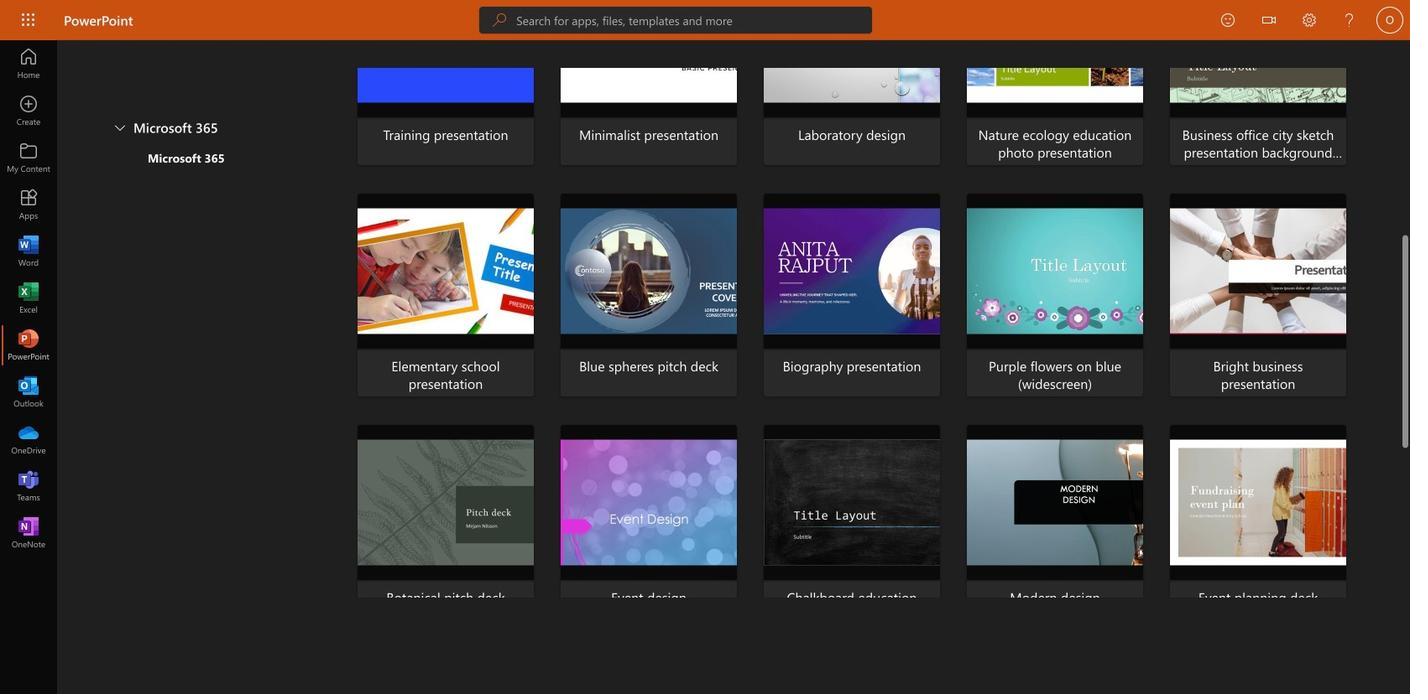Task type: describe. For each thing, give the bounding box(es) containing it.
excel image
[[20, 290, 37, 307]]

Search box. Suggestions appear as you type. search field
[[516, 7, 872, 34]]

onedrive image
[[20, 431, 37, 448]]

outlook image
[[20, 384, 37, 401]]

home image
[[20, 55, 37, 72]]

powerpoint image
[[20, 337, 37, 354]]



Task type: locate. For each thing, give the bounding box(es) containing it.
main content
[[57, 0, 1410, 629]]

my content image
[[20, 149, 37, 166]]

banner
[[0, 0, 1410, 43]]

word image
[[20, 243, 37, 260]]

application
[[0, 0, 1410, 695]]

teams image
[[20, 478, 37, 495]]

create image
[[20, 102, 37, 119]]

option
[[121, 149, 312, 173]]

navigation
[[0, 40, 57, 557]]

onenote image
[[20, 525, 37, 542]]

apps image
[[20, 196, 37, 213]]

None search field
[[479, 7, 872, 34]]



Task type: vqa. For each thing, say whether or not it's contained in the screenshot.
Name Presentation cell
no



